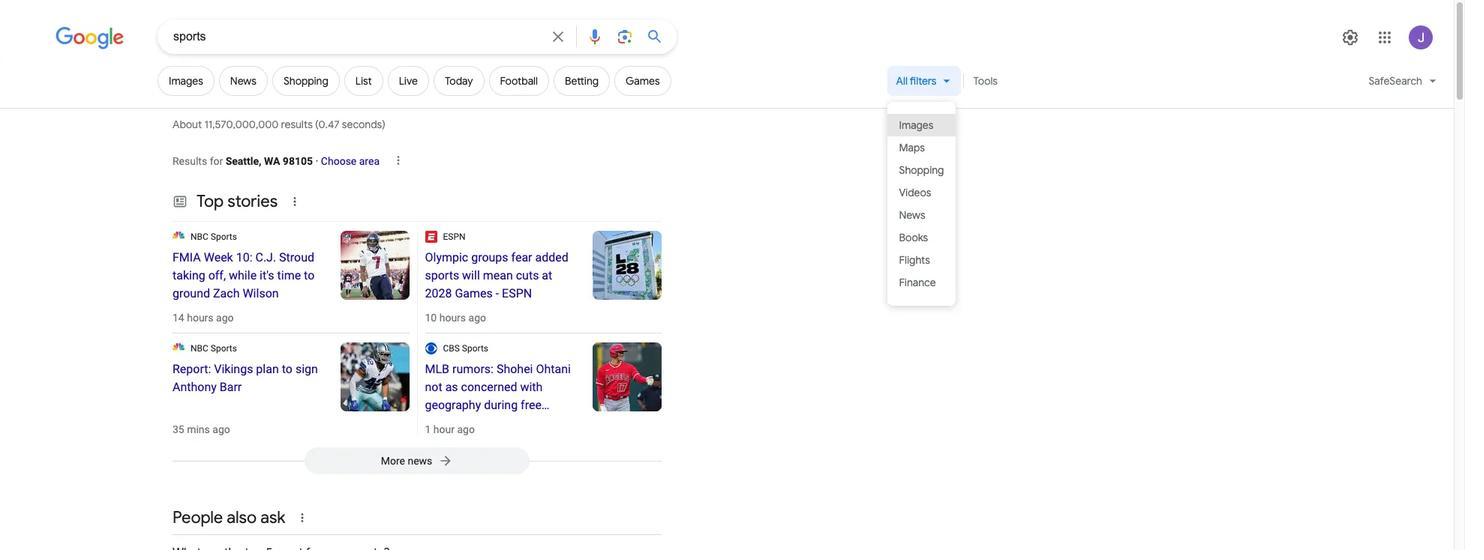 Task type: describe. For each thing, give the bounding box(es) containing it.
it's
[[260, 269, 274, 283]]

as
[[446, 381, 458, 395]]

today
[[445, 74, 473, 88]]

report: vikings plan to sign anthony barr heading
[[173, 361, 325, 397]]

people also ask
[[173, 508, 286, 529]]

(0.47
[[315, 118, 340, 131]]

nola
[[503, 417, 528, 431]]

to inside the fmia week 10: c.j. stroud taking off, while it's time to ground zach wilson
[[304, 269, 315, 283]]

olympic groups fear added sports will mean cuts at 2028 games - espn heading
[[425, 249, 578, 303]]

week
[[204, 251, 233, 265]]

stories
[[228, 191, 278, 212]]

plan
[[256, 363, 279, 377]]

98105
[[283, 155, 313, 167]]

menu containing images
[[888, 102, 957, 306]]

list
[[356, 74, 372, 88]]

concerned
[[461, 381, 517, 395]]

to inside report: vikings plan to sign anthony barr
[[282, 363, 293, 377]]

ask
[[261, 508, 286, 529]]

football
[[500, 74, 538, 88]]

14
[[173, 312, 184, 324]]

mean
[[483, 269, 513, 283]]

more news link
[[185, 448, 650, 475]]

35 mins ago
[[173, 424, 230, 436]]

add football element
[[500, 74, 538, 88]]

add live element
[[399, 74, 418, 88]]

∙
[[316, 155, 319, 167]]

area
[[359, 155, 380, 167]]

hour
[[434, 424, 455, 436]]

results for seattle, wa 98105 ∙ choose area
[[173, 155, 380, 167]]

news for the bottommost news link
[[900, 208, 926, 222]]

videos link
[[888, 182, 957, 204]]

all filters
[[897, 74, 937, 88]]

hours for fmia week 10: c.j. stroud taking off, while it's time to ground zach wilson
[[187, 312, 214, 324]]

olympic groups fear added sports will mean cuts at 2028 games - espn
[[425, 251, 569, 301]]

sports for week
[[211, 232, 237, 242]]

people
[[173, 508, 223, 529]]

with
[[520, 381, 543, 395]]

will
[[462, 269, 480, 283]]

filters
[[910, 74, 937, 88]]

2028
[[425, 287, 452, 301]]

c.j.
[[256, 251, 276, 265]]

agency,
[[425, 417, 465, 431]]

about
[[173, 118, 202, 131]]

maps link
[[888, 137, 957, 159]]

cbs
[[443, 344, 460, 354]]

sports
[[425, 269, 459, 283]]

0 vertical spatial espn
[[443, 232, 466, 242]]

sports for vikings
[[211, 344, 237, 354]]

google image
[[56, 27, 125, 50]]

time
[[277, 269, 301, 283]]

taking
[[173, 269, 205, 283]]

books
[[900, 231, 929, 244]]

games inside "olympic groups fear added sports will mean cuts at 2028 games - espn"
[[455, 287, 493, 301]]

1 hour ago
[[425, 424, 475, 436]]

ago for mean
[[469, 312, 486, 324]]

safesearch button
[[1360, 66, 1446, 102]]

images link for maps
[[888, 114, 957, 137]]

seattle,
[[226, 155, 262, 167]]

finance
[[900, 276, 936, 289]]

results
[[173, 155, 207, 167]]

choose area button
[[321, 140, 380, 176]]

choose
[[321, 155, 357, 167]]

fmia week 10: c.j. stroud taking off, while it's time to ground zach wilson
[[173, 251, 315, 301]]

images for news
[[169, 74, 203, 88]]

shopping for news
[[284, 74, 329, 88]]

olympic
[[425, 251, 469, 265]]

hours for olympic groups fear added sports will mean cuts at 2028 games - espn
[[440, 312, 466, 324]]

all
[[897, 74, 908, 88]]

1 vertical spatial news link
[[888, 204, 957, 227]]

35
[[173, 424, 184, 436]]

aaron
[[468, 417, 500, 431]]

mlb rumors: shohei ohtani not as concerned with geography during free agency, aaron nola garnering interest
[[425, 363, 571, 449]]

wilson
[[243, 287, 279, 301]]

vikings
[[214, 363, 253, 377]]

betting link
[[554, 66, 610, 96]]

stroud
[[279, 251, 315, 265]]



Task type: locate. For each thing, give the bounding box(es) containing it.
tools button
[[967, 66, 1005, 96]]

1 horizontal spatial espn
[[502, 287, 532, 301]]

0 vertical spatial news
[[230, 74, 257, 88]]

ohtani
[[536, 363, 571, 377]]

espn right -
[[502, 287, 532, 301]]

nbc sports
[[191, 232, 237, 242], [191, 344, 237, 354]]

cbs sports
[[443, 344, 489, 354]]

interest
[[479, 435, 519, 449]]

games down will
[[455, 287, 493, 301]]

report: vikings plan to sign anthony barr
[[173, 363, 318, 395]]

1 horizontal spatial shopping link
[[888, 159, 957, 182]]

games
[[626, 74, 660, 88], [455, 287, 493, 301]]

videos
[[900, 186, 932, 199]]

1 horizontal spatial hours
[[440, 312, 466, 324]]

espn
[[443, 232, 466, 242], [502, 287, 532, 301]]

0 horizontal spatial to
[[282, 363, 293, 377]]

0 horizontal spatial images
[[169, 74, 203, 88]]

mlb
[[425, 363, 450, 377]]

ago down zach
[[216, 312, 234, 324]]

shopping for maps
[[900, 163, 945, 177]]

during
[[484, 399, 518, 413]]

shopping link
[[272, 66, 340, 96], [888, 159, 957, 182]]

ago for barr
[[213, 424, 230, 436]]

groups
[[471, 251, 509, 265]]

list link
[[344, 66, 383, 96]]

shohei
[[497, 363, 533, 377]]

1 hours from the left
[[187, 312, 214, 324]]

0 horizontal spatial news link
[[219, 66, 268, 96]]

anthony
[[173, 381, 217, 395]]

ago for off,
[[216, 312, 234, 324]]

top
[[197, 191, 224, 212]]

mins
[[187, 424, 210, 436]]

free
[[521, 399, 542, 413]]

off,
[[208, 269, 226, 283]]

-
[[496, 287, 499, 301]]

shopping link up results
[[272, 66, 340, 96]]

more
[[381, 456, 405, 468]]

1 horizontal spatial shopping
[[900, 163, 945, 177]]

0 vertical spatial to
[[304, 269, 315, 283]]

shopping down maps link
[[900, 163, 945, 177]]

live
[[399, 74, 418, 88]]

add games element
[[626, 74, 660, 88]]

add list element
[[356, 74, 372, 88]]

nbc sports up vikings
[[191, 344, 237, 354]]

0 vertical spatial images
[[169, 74, 203, 88]]

games down the search by image
[[626, 74, 660, 88]]

0 horizontal spatial shopping link
[[272, 66, 340, 96]]

nbc sports for week
[[191, 232, 237, 242]]

0 vertical spatial shopping link
[[272, 66, 340, 96]]

wa
[[264, 155, 280, 167]]

shopping link for maps
[[888, 159, 957, 182]]

to right the 'time'
[[304, 269, 315, 283]]

10
[[425, 312, 437, 324]]

shopping link up videos at the right top of the page
[[888, 159, 957, 182]]

1 horizontal spatial news link
[[888, 204, 957, 227]]

nbc sports up week
[[191, 232, 237, 242]]

0 horizontal spatial shopping
[[284, 74, 329, 88]]

news link
[[219, 66, 268, 96], [888, 204, 957, 227]]

sports up rumors:
[[462, 344, 489, 354]]

finance link
[[888, 272, 957, 294]]

11,570,000,000
[[204, 118, 279, 131]]

0 vertical spatial games
[[626, 74, 660, 88]]

cuts
[[516, 269, 539, 283]]

images link for news
[[158, 66, 215, 96]]

None search field
[[0, 19, 677, 54]]

results
[[281, 118, 313, 131]]

1 nbc from the top
[[191, 232, 209, 242]]

0 vertical spatial nbc sports
[[191, 232, 237, 242]]

books link
[[888, 227, 957, 249]]

games link
[[615, 66, 671, 96]]

2 nbc sports from the top
[[191, 344, 237, 354]]

1 vertical spatial nbc sports
[[191, 344, 237, 354]]

safesearch
[[1369, 74, 1423, 88]]

search by voice image
[[586, 28, 604, 46]]

for
[[210, 155, 223, 167]]

live link
[[388, 66, 429, 96]]

add today element
[[445, 74, 473, 88]]

sports for rumors:
[[462, 344, 489, 354]]

hours right 14
[[187, 312, 214, 324]]

1 horizontal spatial to
[[304, 269, 315, 283]]

fear
[[512, 251, 533, 265]]

nbc for fmia
[[191, 232, 209, 242]]

menu
[[888, 102, 957, 306]]

ground
[[173, 287, 210, 301]]

0 horizontal spatial images link
[[158, 66, 215, 96]]

espn inside "olympic groups fear added sports will mean cuts at 2028 games - espn"
[[502, 287, 532, 301]]

1 vertical spatial games
[[455, 287, 493, 301]]

news for the topmost news link
[[230, 74, 257, 88]]

2 nbc from the top
[[191, 344, 209, 354]]

shopping up results
[[284, 74, 329, 88]]

1 nbc sports from the top
[[191, 232, 237, 242]]

1 vertical spatial images
[[900, 118, 934, 132]]

10 hours ago
[[425, 312, 486, 324]]

0 vertical spatial news link
[[219, 66, 268, 96]]

1 vertical spatial nbc
[[191, 344, 209, 354]]

Search search field
[[173, 29, 540, 47]]

ago for concerned
[[457, 424, 475, 436]]

1 horizontal spatial games
[[626, 74, 660, 88]]

1 vertical spatial espn
[[502, 287, 532, 301]]

hours right 10
[[440, 312, 466, 324]]

nbc up fmia
[[191, 232, 209, 242]]

images up maps
[[900, 118, 934, 132]]

today link
[[434, 66, 485, 96]]

tools
[[974, 74, 998, 88]]

0 horizontal spatial games
[[455, 287, 493, 301]]

2 hours from the left
[[440, 312, 466, 324]]

about 11,570,000,000 results (0.47 seconds)
[[173, 118, 388, 131]]

news up 11,570,000,000
[[230, 74, 257, 88]]

0 vertical spatial nbc
[[191, 232, 209, 242]]

1 vertical spatial shopping link
[[888, 159, 957, 182]]

sports up vikings
[[211, 344, 237, 354]]

garnering
[[425, 435, 476, 449]]

zach
[[213, 287, 240, 301]]

sports up week
[[211, 232, 237, 242]]

1 vertical spatial shopping
[[900, 163, 945, 177]]

while
[[229, 269, 257, 283]]

to
[[304, 269, 315, 283], [282, 363, 293, 377]]

ago up cbs sports
[[469, 312, 486, 324]]

images link up the about
[[158, 66, 215, 96]]

0 vertical spatial shopping
[[284, 74, 329, 88]]

sign
[[296, 363, 318, 377]]

betting
[[565, 74, 599, 88]]

at
[[542, 269, 553, 283]]

all filters button
[[888, 66, 962, 102]]

mlb rumors: shohei ohtani not as concerned with geography during free agency, aaron nola garnering interest heading
[[425, 361, 578, 449]]

sports
[[211, 232, 237, 242], [211, 344, 237, 354], [462, 344, 489, 354]]

flights link
[[888, 249, 957, 272]]

images up the about
[[169, 74, 203, 88]]

fmia week 10: c.j. stroud taking off, while it's time to ground zach wilson heading
[[173, 249, 325, 303]]

to left "sign"
[[282, 363, 293, 377]]

shopping link for news
[[272, 66, 340, 96]]

rumors:
[[453, 363, 494, 377]]

news link up books at right
[[888, 204, 957, 227]]

images for maps
[[900, 118, 934, 132]]

espn up olympic
[[443, 232, 466, 242]]

news link up 11,570,000,000
[[219, 66, 268, 96]]

nbc for report:
[[191, 344, 209, 354]]

football link
[[489, 66, 549, 96]]

fmia
[[173, 251, 201, 265]]

added
[[535, 251, 569, 265]]

top stories
[[197, 191, 278, 212]]

also
[[227, 508, 257, 529]]

0 vertical spatial images link
[[158, 66, 215, 96]]

1 vertical spatial images link
[[888, 114, 957, 137]]

0 horizontal spatial espn
[[443, 232, 466, 242]]

images inside menu
[[900, 118, 934, 132]]

nbc
[[191, 232, 209, 242], [191, 344, 209, 354]]

ago right mins
[[213, 424, 230, 436]]

nbc sports for vikings
[[191, 344, 237, 354]]

search by image image
[[616, 28, 634, 46]]

0 horizontal spatial news
[[230, 74, 257, 88]]

maps
[[900, 141, 925, 154]]

flights
[[900, 253, 931, 267]]

nbc up report:
[[191, 344, 209, 354]]

shopping
[[284, 74, 329, 88], [900, 163, 945, 177]]

10:
[[236, 251, 253, 265]]

images link up maps
[[888, 114, 957, 137]]

1 horizontal spatial images
[[900, 118, 934, 132]]

1 vertical spatial to
[[282, 363, 293, 377]]

seconds)
[[342, 118, 386, 131]]

1 horizontal spatial images link
[[888, 114, 957, 137]]

ago right hour at the bottom of page
[[457, 424, 475, 436]]

14 hours ago
[[173, 312, 234, 324]]

add betting element
[[565, 74, 599, 88]]

1
[[425, 424, 431, 436]]

geography
[[425, 399, 481, 413]]

1 horizontal spatial news
[[900, 208, 926, 222]]

news up books at right
[[900, 208, 926, 222]]

images
[[169, 74, 203, 88], [900, 118, 934, 132]]

images link
[[158, 66, 215, 96], [888, 114, 957, 137]]

barr
[[220, 381, 242, 395]]

0 horizontal spatial hours
[[187, 312, 214, 324]]

1 vertical spatial news
[[900, 208, 926, 222]]



Task type: vqa. For each thing, say whether or not it's contained in the screenshot.
Ave in "1157 W Grand Ave Building"
no



